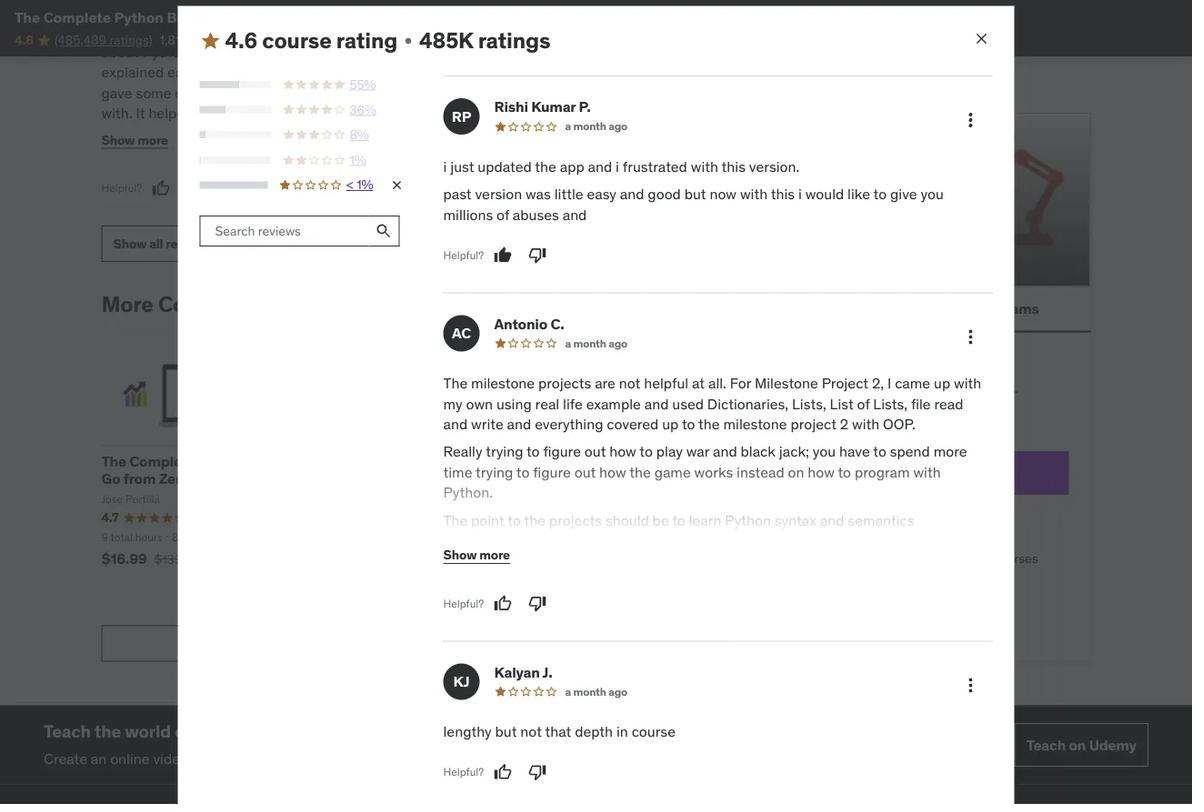 Task type: describe. For each thing, give the bounding box(es) containing it.
each
[[168, 63, 199, 82]]

j.
[[543, 663, 553, 682]]

and inside openai python api bootcamp: learn to use ai, gpt, and more!
[[570, 487, 596, 506]]

a up life
[[565, 337, 571, 351]]

with up now at the top of page
[[691, 158, 719, 176]]

how up more!
[[600, 463, 627, 482]]

with right 2
[[853, 415, 880, 434]]

to up the scratch
[[294, 23, 307, 41]]

with down the spend
[[914, 463, 941, 482]]

top‑rated
[[804, 402, 858, 419]]

course inside this course was really helpful to me in knowing about python. it started from scratch and explained each and every steps in detail. it also gave some of the interesting projects to work with. it helped me to gain some reasonable programming skill in python as a beginner.
[[132, 23, 176, 41]]

should
[[606, 511, 649, 530]]

and down little
[[563, 206, 587, 224]]

course up 'steps'
[[262, 27, 332, 55]]

play
[[657, 443, 683, 461]]

1 vertical spatial out
[[575, 463, 596, 482]]

i inside i am a medico, a doctor. this is my first python learning bootcamp. finished this with a great confidence. thank you for excellent teaching.
[[434, 23, 438, 41]]

1 horizontal spatial zero
[[281, 8, 312, 26]]

more right or
[[932, 518, 961, 534]]

lectures
[[188, 530, 227, 544]]

python inside python for data science and machine learning bootcamp
[[319, 453, 367, 471]]

really
[[444, 443, 483, 461]]

example
[[587, 395, 641, 413]]

this up now at the top of page
[[722, 158, 746, 176]]

a month ago for antonio c.
[[565, 337, 628, 351]]

course right depth on the bottom of page
[[632, 723, 676, 741]]

0 vertical spatial online
[[175, 721, 224, 743]]

for inside python for data science and machine learning bootcamp
[[370, 453, 389, 471]]

month for kalyan j.
[[574, 685, 607, 699]]

2 9 from the left
[[536, 530, 542, 544]]

semantics
[[848, 511, 915, 530]]

to down used
[[682, 415, 696, 434]]

show for the left show more button
[[101, 132, 135, 148]]

levels
[[479, 530, 510, 544]]

knowing
[[350, 23, 405, 41]]

for inside subscribe to this course and 25,000+ top‑rated udemy courses for your organization.
[[952, 402, 968, 419]]

udemy business image
[[804, 355, 932, 377]]

1 horizontal spatial show more button
[[444, 538, 510, 574]]

and inside subscribe to this course and 25,000+ top‑rated udemy courses for your organization.
[[944, 384, 965, 401]]

war
[[687, 443, 710, 461]]

version.
[[750, 158, 800, 176]]

2 horizontal spatial it
[[366, 63, 375, 82]]

more down levels
[[480, 547, 510, 564]]

0 vertical spatial milestone
[[471, 374, 535, 393]]

0 vertical spatial figure
[[544, 443, 581, 461]]

openai python api bootcamp: learn to use ai, gpt, and more! link
[[536, 453, 730, 506]]

1 4.7 from the left
[[101, 510, 119, 526]]

like
[[848, 185, 871, 204]]

more
[[101, 291, 154, 318]]

python up xsmall image
[[386, 8, 435, 26]]

on inside the milestone projects are not helpful at all. for milestone project 2, i came up with my own using real life example and used dictionaries, lists, list of lists, file read and write and everything covered up to the milestone project 2 with oop. really trying to figure out how to play war and black jack; you have to spend more time trying to figure out how the game works instead on how to program with python. the point to the projects should be to learn python syntax and semantics
[[788, 463, 805, 482]]

month for rishi kumar p.
[[574, 120, 607, 134]]

dialog containing 4.6 course rating
[[178, 6, 1015, 804]]

python inside the milestone projects are not helpful at all. for milestone project 2, i came up with my own using real life example and used dictionaries, lists, list of lists, file read and write and everything covered up to the milestone project 2 with oop. really trying to figure out how to play war and black jack; you have to spend more time trying to figure out how the game works instead on how to program with python. the point to the projects should be to learn python syntax and semantics
[[725, 511, 772, 530]]

ago for kalyan j.
[[609, 685, 628, 699]]

1 vertical spatial me
[[197, 104, 217, 123]]

additional actions for review by kalyan j. image
[[960, 675, 982, 697]]

helpful inside the milestone projects are not helpful at all. for milestone project 2, i came up with my own using real life example and used dictionaries, lists, list of lists, file read and write and everything covered up to the milestone project 2 with oop. really trying to figure out how to play war and black jack; you have to spend more time trying to figure out how the game works instead on how to program with python. the point to the projects should be to learn python syntax and semantics
[[644, 374, 689, 393]]

in right skill
[[222, 124, 233, 143]]

1,813,990
[[160, 32, 214, 48]]

8%
[[350, 127, 369, 143]]

the up an
[[94, 721, 121, 743]]

a inside this course was really helpful to me in knowing about python. it started from scratch and explained each and every steps in detail. it also gave some of the interesting projects to work with. it helped me to gain some reasonable programming skill in python as a beginner.
[[305, 124, 312, 143]]

mark review by kalyan j. as helpful image
[[494, 764, 512, 782]]

$139.99
[[154, 551, 200, 568]]

with up 'read'
[[954, 374, 982, 393]]

about
[[101, 43, 139, 62]]

mark review by aditya s. as unhelpful image
[[520, 125, 538, 143]]

python for data science and machine learning bootcamp link
[[319, 453, 512, 489]]

reasonable
[[308, 104, 379, 123]]

0 vertical spatial it
[[196, 43, 205, 62]]

helpful? for kj
[[444, 766, 484, 780]]

to inside openai python api bootcamp: learn to use ai, gpt, and more!
[[654, 470, 668, 489]]

1 vertical spatial milestone
[[724, 415, 788, 434]]

programming
[[101, 124, 189, 143]]

(485,489 ratings)
[[55, 32, 152, 48]]

teach for on
[[1027, 736, 1066, 755]]

try udemy business link
[[804, 452, 1070, 496]]

a up bootcamp.
[[532, 23, 539, 41]]

2 lists, from the left
[[874, 395, 908, 413]]

the down gpt,
[[525, 511, 546, 530]]

to left gain
[[220, 104, 234, 123]]

undo mark review by rishi kumar p. as helpful image
[[494, 246, 512, 265]]

go
[[101, 470, 120, 489]]

life
[[563, 395, 583, 413]]

show for 'show all reviews' button
[[113, 236, 147, 252]]

learn
[[689, 511, 722, 530]]

finished
[[563, 43, 615, 62]]

explained
[[101, 63, 164, 82]]

in up rating
[[370, 8, 382, 26]]

and up really
[[444, 415, 468, 434]]

ago for antonio c.
[[609, 337, 628, 351]]

kalyan j.
[[495, 663, 553, 682]]

teams
[[996, 300, 1040, 318]]

you inside the milestone projects are not helpful at all. for milestone project 2, i came up with my own using real life example and used dictionaries, lists, list of lists, file read and write and everything covered up to the milestone project 2 with oop. really trying to figure out how to play war and black jack; you have to spend more time trying to figure out how the game works instead on how to program with python. the point to the projects should be to learn python syntax and semantics
[[813, 443, 836, 461]]

xsmall image inside < 1% 'button'
[[390, 178, 404, 193]]

$16.99
[[101, 550, 147, 569]]

really
[[208, 23, 243, 41]]

good
[[648, 185, 681, 204]]

courses
[[158, 291, 242, 318]]

of inside "i just updated the app and i frustrated with this version. past version was little easy and good but now with this i would like to give you millions of abuses and"
[[497, 206, 510, 224]]

how up learn
[[610, 443, 637, 461]]

first
[[658, 23, 684, 41]]

and down started
[[202, 63, 227, 82]]

give
[[891, 185, 918, 204]]

to down have
[[838, 463, 852, 482]]

was inside "i just updated the app and i frustrated with this version. past version was little easy and good but now with this i would like to give you millions of abuses and"
[[526, 185, 551, 204]]

python. inside this course was really helpful to me in knowing about python. it started from scratch and explained each and every steps in detail. it also gave some of the interesting projects to work with. it helped me to gain some reasonable programming skill in python as a beginner.
[[143, 43, 192, 62]]

complete for sql
[[130, 453, 196, 471]]

2 4.7 from the left
[[536, 510, 553, 526]]

485k ratings
[[420, 27, 551, 55]]

complete for python
[[43, 8, 111, 26]]

0 horizontal spatial up
[[663, 415, 679, 434]]

from inside this course was really helpful to me in knowing about python. it started from scratch and explained each and every steps in detail. it also gave some of the interesting projects to work with. it helped me to gain some reasonable programming skill in python as a beginner.
[[258, 43, 289, 62]]

teams button
[[945, 287, 1091, 331]]

works
[[695, 463, 734, 482]]

83 lectures
[[172, 530, 227, 544]]

to up 4.6 course rating
[[315, 8, 330, 26]]

from
[[242, 8, 278, 26]]

0 horizontal spatial students
[[218, 32, 268, 48]]

have
[[840, 443, 871, 461]]

more inside the milestone projects are not helpful at all. for milestone project 2, i came up with my own using real life example and used dictionaries, lists, list of lists, file read and write and everything covered up to the milestone project 2 with oop. really trying to figure out how to play war and black jack; you have to spend more time trying to figure out how the game works instead on how to program with python. the point to the projects should be to learn python syntax and semantics
[[934, 443, 968, 461]]

ago for rishi kumar p.
[[609, 120, 628, 134]]

month for antonio c.
[[574, 337, 607, 351]]

2 vertical spatial udemy
[[1090, 736, 1137, 755]]

great
[[688, 43, 722, 62]]

0 vertical spatial out
[[585, 443, 606, 461]]

with.
[[101, 104, 132, 123]]

1 vertical spatial xsmall image
[[804, 517, 818, 535]]

across
[[343, 750, 386, 769]]

python up ratings)
[[114, 8, 164, 26]]

1 horizontal spatial up
[[934, 374, 951, 393]]

thank
[[513, 63, 562, 82]]

55%
[[350, 77, 376, 93]]

and right 'easy'
[[620, 185, 645, 204]]

0 vertical spatial me
[[311, 23, 331, 41]]

covered
[[607, 415, 659, 434]]

8% button
[[200, 126, 404, 144]]

4.6 course rating
[[225, 27, 398, 55]]

read
[[935, 395, 964, 413]]

1 horizontal spatial hero
[[333, 8, 366, 26]]

0 horizontal spatial i
[[444, 158, 447, 176]]

beginner.
[[316, 124, 377, 143]]

more down helped
[[138, 132, 168, 148]]

2 total from the left
[[545, 530, 567, 544]]

learn
[[613, 470, 651, 489]]

to down the everything
[[527, 443, 540, 461]]

a right am
[[465, 23, 473, 41]]

program
[[855, 463, 910, 482]]

interesting
[[216, 84, 286, 102]]

this inside i am a medico, a doctor. this is my first python learning bootcamp. finished this with a great confidence. thank you for excellent teaching.
[[591, 23, 618, 41]]

the complete sql bootcamp: go from zero to hero jose portilla
[[101, 453, 304, 507]]

teach on udemy link
[[1015, 724, 1149, 768]]

confidence.
[[434, 63, 510, 82]]

0 vertical spatial trying
[[486, 443, 524, 461]]

a down kumar
[[565, 120, 571, 134]]

users
[[964, 518, 995, 534]]

this inside i am a medico, a doctor. this is my first python learning bootcamp. finished this with a great confidence. thank you for excellent teaching.
[[618, 43, 642, 62]]

a down first at the top
[[677, 43, 684, 62]]

teach the world online create an online video course, reach students across the globe, and earn money
[[44, 721, 562, 769]]

to left play
[[640, 443, 653, 461]]

of inside this course was really helpful to me in knowing about python. it started from scratch and explained each and every steps in detail. it also gave some of the interesting projects to work with. it helped me to gain some reasonable programming skill in python as a beginner.
[[175, 84, 188, 102]]

0 horizontal spatial some
[[136, 84, 171, 102]]

data
[[392, 453, 424, 471]]

rishi
[[495, 98, 528, 117]]

to up program
[[874, 443, 887, 461]]

past
[[444, 185, 472, 204]]

the for the milestone projects are not helpful at all. for milestone project 2, i came up with my own using real life example and used dictionaries, lists, list of lists, file read and write and everything covered up to the milestone project 2 with oop. really trying to figure out how to play war and black jack; you have to spend more time trying to figure out how the game works instead on how to program with python. the point to the projects should be to learn python syntax and semantics
[[444, 374, 468, 393]]

to up levels
[[508, 511, 521, 530]]

reach
[[243, 750, 279, 769]]

0 horizontal spatial show more button
[[101, 122, 168, 159]]

submit search image
[[375, 223, 393, 241]]

36% button
[[200, 101, 404, 119]]

a month ago for kalyan j.
[[565, 685, 628, 699]]

1 horizontal spatial for
[[833, 518, 852, 534]]

helpful? for ac
[[444, 597, 484, 611]]

in up the scratch
[[335, 23, 346, 41]]

or
[[917, 518, 929, 534]]

from inside the complete sql bootcamp: go from zero to hero jose portilla
[[123, 470, 156, 489]]

lengthy
[[444, 723, 492, 741]]

and up detail.
[[344, 43, 368, 62]]

helpful inside this course was really helpful to me in knowing about python. it started from scratch and explained each and every steps in detail. it also gave some of the interesting projects to work with. it helped me to gain some reasonable programming skill in python as a beginner.
[[246, 23, 291, 41]]

course,
[[192, 750, 239, 769]]

python for data science and machine learning bootcamp
[[319, 453, 512, 489]]

dictionaries,
[[708, 395, 789, 413]]

1 vertical spatial not
[[521, 723, 542, 741]]

helpful? left mark review by sivasubramanian as helpful icon
[[101, 181, 142, 196]]

black
[[741, 443, 776, 461]]

learning
[[379, 470, 439, 489]]

0 horizontal spatial online
[[110, 750, 150, 769]]

projects inside this course was really helpful to me in knowing about python. it started from scratch and explained each and every steps in detail. it also gave some of the interesting projects to work with. it helped me to gain some reasonable programming skill in python as a beginner.
[[289, 84, 342, 102]]

2 vertical spatial projects
[[549, 511, 602, 530]]

is
[[621, 23, 632, 41]]

and up 'easy'
[[588, 158, 613, 176]]

show all reviews
[[113, 236, 211, 252]]

bootcamp inside python for data science and machine learning bootcamp
[[442, 470, 512, 489]]

to right be
[[673, 511, 686, 530]]

rp
[[452, 107, 472, 126]]

1 vertical spatial some
[[268, 104, 304, 123]]

1 horizontal spatial courses
[[994, 550, 1039, 567]]

jose
[[101, 492, 123, 507]]



Task type: vqa. For each thing, say whether or not it's contained in the screenshot.
TO inside the The Complete Sql Bootcamp: Go From Zero To Hero Jose Portilla
yes



Task type: locate. For each thing, give the bounding box(es) containing it.
courses
[[904, 402, 949, 419], [994, 550, 1039, 567]]

and right syntax on the bottom
[[821, 511, 845, 530]]

1 vertical spatial my
[[444, 395, 463, 413]]

out
[[585, 443, 606, 461], [575, 463, 596, 482]]

and right file
[[944, 384, 965, 401]]

1 hours from the left
[[135, 530, 163, 544]]

0 vertical spatial not
[[619, 374, 641, 393]]

1 horizontal spatial xsmall image
[[804, 517, 818, 535]]

1% inside button
[[350, 152, 366, 168]]

of down 'version'
[[497, 206, 510, 224]]

0 horizontal spatial not
[[521, 723, 542, 741]]

bootcamp: inside openai python api bootcamp: learn to use ai, gpt, and more!
[[536, 470, 610, 489]]

0 vertical spatial courses
[[904, 402, 949, 419]]

students right reach
[[283, 750, 340, 769]]

9 up $16.99
[[101, 530, 108, 544]]

money
[[518, 750, 562, 769]]

all
[[149, 236, 163, 252]]

organization.
[[804, 420, 877, 436]]

bootcamp: inside the complete sql bootcamp: go from zero to hero jose portilla
[[230, 453, 304, 471]]

to right like on the right of page
[[874, 185, 887, 204]]

0 horizontal spatial was
[[179, 23, 205, 41]]

1 horizontal spatial some
[[268, 104, 304, 123]]

xsmall image left teams at the right
[[804, 517, 818, 535]]

1 vertical spatial it
[[366, 63, 375, 82]]

helpful up started
[[246, 23, 291, 41]]

1 vertical spatial students
[[283, 750, 340, 769]]

1 horizontal spatial hours
[[570, 530, 597, 544]]

1 9 total hours from the left
[[101, 530, 163, 544]]

everything
[[535, 415, 604, 434]]

try udemy business
[[869, 464, 1004, 483]]

0 horizontal spatial teach
[[44, 721, 91, 743]]

a
[[465, 23, 473, 41], [532, 23, 539, 41], [677, 43, 684, 62], [565, 120, 571, 134], [305, 124, 312, 143], [565, 337, 571, 351], [565, 685, 571, 699]]

1 vertical spatial for
[[833, 518, 852, 534]]

0 horizontal spatial it
[[136, 104, 145, 123]]

total down gpt,
[[545, 530, 567, 544]]

p.
[[579, 98, 591, 117]]

to
[[315, 8, 330, 26], [294, 23, 307, 41], [346, 84, 359, 102], [220, 104, 234, 123], [874, 185, 887, 204], [864, 384, 876, 401], [682, 415, 696, 434], [527, 443, 540, 461], [640, 443, 653, 461], [874, 443, 887, 461], [517, 463, 530, 482], [838, 463, 852, 482], [193, 470, 207, 489], [654, 470, 668, 489], [508, 511, 521, 530], [673, 511, 686, 530]]

python inside openai python api bootcamp: learn to use ai, gpt, and more!
[[589, 453, 638, 471]]

rishi kumar p.
[[495, 98, 591, 117]]

mark review by antonio c. as unhelpful image
[[529, 595, 547, 613]]

ratings)
[[110, 32, 152, 48]]

1 vertical spatial zero
[[159, 470, 190, 489]]

1 vertical spatial trying
[[476, 463, 513, 482]]

1 horizontal spatial but
[[685, 185, 707, 204]]

hero up lectures
[[210, 470, 242, 489]]

students inside teach the world online create an online video course, reach students across the globe, and earn money
[[283, 750, 340, 769]]

ago up "are"
[[609, 337, 628, 351]]

1 vertical spatial python.
[[444, 483, 493, 502]]

of
[[175, 84, 188, 102], [497, 206, 510, 224], [858, 395, 870, 413], [893, 518, 904, 534]]

globe,
[[414, 750, 454, 769]]

gpt,
[[536, 487, 567, 506]]

1 horizontal spatial 9 total hours
[[536, 530, 597, 544]]

2 ago from the top
[[609, 337, 628, 351]]

how down jack;
[[808, 463, 835, 482]]

gain
[[237, 104, 265, 123]]

and inside teach the world online create an online video course, reach students across the globe, and earn money
[[458, 750, 482, 769]]

of down each
[[175, 84, 188, 102]]

0 horizontal spatial 25,000+
[[833, 550, 883, 567]]

xsmall image
[[390, 178, 404, 193], [804, 517, 818, 535]]

a month ago up depth on the bottom of page
[[565, 685, 628, 699]]

1 horizontal spatial me
[[311, 23, 331, 41]]

2 horizontal spatial i
[[799, 185, 802, 204]]

0 vertical spatial my
[[635, 23, 655, 41]]

video
[[153, 750, 188, 769]]

steps
[[269, 63, 304, 82]]

2068 reviews element
[[624, 511, 660, 526]]

python. inside the milestone projects are not helpful at all. for milestone project 2, i came up with my own using real life example and used dictionaries, lists, list of lists, file read and write and everything covered up to the milestone project 2 with oop. really trying to figure out how to play war and black jack; you have to spend more time trying to figure out how the game works instead on how to program with python. the point to the projects should be to learn python syntax and semantics
[[444, 483, 493, 502]]

55% button
[[200, 76, 404, 94]]

my inside the milestone projects are not helpful at all. for milestone project 2, i came up with my own using real life example and used dictionaries, lists, list of lists, file read and write and everything covered up to the milestone project 2 with oop. really trying to figure out how to play war and black jack; you have to spend more time trying to figure out how the game works instead on how to program with python. the point to the projects should be to learn python syntax and semantics
[[444, 395, 463, 413]]

0 vertical spatial for
[[952, 402, 968, 419]]

me
[[311, 23, 331, 41], [197, 104, 217, 123]]

lists, up project
[[793, 395, 827, 413]]

1 horizontal spatial online
[[175, 721, 224, 743]]

the inside this course was really helpful to me in knowing about python. it started from scratch and explained each and every steps in detail. it also gave some of the interesting projects to work with. it helped me to gain some reasonable programming skill in python as a beginner.
[[191, 84, 212, 102]]

1 vertical spatial i
[[888, 374, 892, 393]]

this inside subscribe to this course and 25,000+ top‑rated udemy courses for your organization.
[[878, 384, 899, 401]]

in right depth on the bottom of page
[[617, 723, 629, 741]]

0 vertical spatial some
[[136, 84, 171, 102]]

0 vertical spatial show more
[[101, 132, 168, 148]]

1% right <
[[357, 177, 373, 193]]

0 vertical spatial students
[[218, 32, 268, 48]]

hero
[[333, 8, 366, 26], [210, 470, 242, 489]]

to down udemy business image
[[864, 384, 876, 401]]

for left teams at the right
[[833, 518, 852, 534]]

syntax
[[775, 511, 817, 530]]

course inside subscribe to this course and 25,000+ top‑rated udemy courses for your organization.
[[902, 384, 941, 401]]

1 vertical spatial month
[[574, 337, 607, 351]]

2 vertical spatial show
[[444, 547, 477, 564]]

2
[[841, 415, 849, 434]]

0 horizontal spatial you
[[813, 443, 836, 461]]

file
[[912, 395, 931, 413]]

1 vertical spatial projects
[[539, 374, 592, 393]]

a month ago for rishi kumar p.
[[565, 120, 628, 134]]

gave
[[101, 84, 132, 102]]

zero inside the complete sql bootcamp: go from zero to hero jose portilla
[[159, 470, 190, 489]]

the left globe,
[[389, 750, 411, 769]]

month up "are"
[[574, 337, 607, 351]]

zero up portilla
[[159, 470, 190, 489]]

course up about
[[132, 23, 176, 41]]

1 horizontal spatial bootcamp
[[442, 470, 512, 489]]

hours
[[135, 530, 163, 544], [570, 530, 597, 544]]

bootcamp up 1,813,990 students
[[167, 8, 239, 26]]

teams
[[854, 518, 890, 534]]

with up excellent
[[646, 43, 673, 62]]

2 a month ago from the top
[[565, 337, 628, 351]]

a month ago up "are"
[[565, 337, 628, 351]]

a up lengthy but not that depth in course
[[565, 685, 571, 699]]

show more down all
[[444, 547, 510, 564]]

world
[[125, 721, 171, 743]]

medium image
[[200, 30, 222, 52]]

1 horizontal spatial teach
[[1027, 736, 1066, 755]]

5
[[907, 518, 914, 534]]

not
[[619, 374, 641, 393], [521, 723, 542, 741]]

machine
[[319, 470, 376, 489]]

this up about
[[101, 23, 128, 41]]

additional actions for review by rishi kumar p. image
[[960, 110, 982, 132]]

of right list
[[858, 395, 870, 413]]

and up covered
[[645, 395, 669, 413]]

dialog
[[178, 6, 1015, 804]]

2 hours from the left
[[570, 530, 597, 544]]

medico,
[[477, 23, 528, 41]]

i just updated the app and i frustrated with this version. past version was little easy and good but now with this i would like to give you millions of abuses and
[[444, 158, 944, 224]]

the for the complete sql bootcamp: go from zero to hero jose portilla
[[101, 453, 126, 471]]

for left data
[[370, 453, 389, 471]]

app
[[560, 158, 585, 176]]

$16.99 $139.99
[[101, 550, 200, 569]]

1 vertical spatial show more button
[[444, 538, 510, 574]]

&
[[918, 550, 926, 567]]

0 horizontal spatial from
[[123, 470, 156, 489]]

1 vertical spatial bootcamp
[[442, 470, 512, 489]]

python right 'learn'
[[725, 511, 772, 530]]

projects
[[289, 84, 342, 102], [539, 374, 592, 393], [549, 511, 602, 530]]

in
[[370, 8, 382, 26], [335, 23, 346, 41], [308, 63, 319, 82], [222, 124, 233, 143], [617, 723, 629, 741]]

python down gain
[[237, 124, 283, 143]]

bootcamp: for gpt,
[[536, 470, 610, 489]]

for
[[952, 402, 968, 419], [370, 453, 389, 471]]

ago up frustrated
[[609, 120, 628, 134]]

bootcamp down really
[[442, 470, 512, 489]]

complete inside the complete sql bootcamp: go from zero to hero jose portilla
[[130, 453, 196, 471]]

0 horizontal spatial 9 total hours
[[101, 530, 163, 544]]

1 total from the left
[[111, 530, 133, 544]]

1 vertical spatial you
[[813, 443, 836, 461]]

but inside "i just updated the app and i frustrated with this version. past version was little easy and good but now with this i would like to give you millions of abuses and"
[[685, 185, 707, 204]]

courses inside subscribe to this course and 25,000+ top‑rated udemy courses for your organization.
[[904, 402, 949, 419]]

it up programming
[[136, 104, 145, 123]]

1 horizontal spatial i
[[616, 158, 620, 176]]

this left the is
[[591, 23, 618, 41]]

was up abuses on the top left of the page
[[526, 185, 551, 204]]

and inside python for data science and machine learning bootcamp
[[484, 453, 510, 471]]

9 total hours up $16.99
[[101, 530, 163, 544]]

the
[[15, 8, 40, 26], [444, 374, 468, 393], [101, 453, 126, 471], [444, 511, 468, 530]]

to left openai
[[517, 463, 530, 482]]

0 horizontal spatial lists,
[[793, 395, 827, 413]]

1 horizontal spatial my
[[635, 23, 655, 41]]

this down version.
[[771, 185, 795, 204]]

i inside the milestone projects are not helpful at all. for milestone project 2, i came up with my own using real life example and used dictionaries, lists, list of lists, file read and write and everything covered up to the milestone project 2 with oop. really trying to figure out how to play war and black jack; you have to spend more time trying to figure out how the game works instead on how to program with python. the point to the projects should be to learn python syntax and semantics
[[888, 374, 892, 393]]

1 horizontal spatial this
[[591, 23, 618, 41]]

that
[[545, 723, 572, 741]]

my inside i am a medico, a doctor. this is my first python learning bootcamp. finished this with a great confidence. thank you for excellent teaching.
[[635, 23, 655, 41]]

not left 'that'
[[521, 723, 542, 741]]

1 9 from the left
[[101, 530, 108, 544]]

0 vertical spatial helpful
[[246, 23, 291, 41]]

python up more!
[[589, 453, 638, 471]]

of left the 5
[[893, 518, 904, 534]]

0 vertical spatial show
[[101, 132, 135, 148]]

ai,
[[698, 470, 716, 489]]

1 month from the top
[[574, 120, 607, 134]]

1 horizontal spatial on
[[1070, 736, 1087, 755]]

portilla
[[126, 492, 160, 507]]

python inside this course was really helpful to me in knowing about python. it started from scratch and explained each and every steps in detail. it also gave some of the interesting projects to work with. it helped me to gain some reasonable programming skill in python as a beginner.
[[237, 124, 283, 143]]

1 vertical spatial online
[[110, 750, 150, 769]]

0 vertical spatial complete
[[43, 8, 111, 26]]

1 a month ago from the top
[[565, 120, 628, 134]]

1 horizontal spatial milestone
[[724, 415, 788, 434]]

0 vertical spatial 1%
[[350, 152, 366, 168]]

work
[[362, 84, 394, 102]]

show for the rightmost show more button
[[444, 547, 477, 564]]

0 vertical spatial hero
[[333, 8, 366, 26]]

projects down gpt,
[[549, 511, 602, 530]]

137092 reviews element
[[408, 511, 453, 526]]

lists, up oop.
[[874, 395, 908, 413]]

1 vertical spatial figure
[[533, 463, 571, 482]]

the down used
[[699, 415, 720, 434]]

0 horizontal spatial hero
[[210, 470, 242, 489]]

udemy inside subscribe to this course and 25,000+ top‑rated udemy courses for your organization.
[[861, 402, 901, 419]]

trying
[[486, 443, 524, 461], [476, 463, 513, 482]]

0 horizontal spatial zero
[[159, 470, 190, 489]]

3 ago from the top
[[609, 685, 628, 699]]

skill
[[193, 124, 218, 143]]

2 month from the top
[[574, 337, 607, 351]]

4.6 left "(485,489"
[[15, 32, 33, 48]]

0 horizontal spatial helpful
[[246, 23, 291, 41]]

the milestone projects are not helpful at all. for milestone project 2, i came up with my own using real life example and used dictionaries, lists, list of lists, file read and write and everything covered up to the milestone project 2 with oop. really trying to figure out how to play war and black jack; you have to spend more time trying to figure out how the game works instead on how to program with python. the point to the projects should be to learn python syntax and semantics
[[444, 374, 982, 530]]

25,000+ inside subscribe to this course and 25,000+ top‑rated udemy courses for your organization.
[[968, 384, 1018, 401]]

was inside this course was really helpful to me in knowing about python. it started from scratch and explained each and every steps in detail. it also gave some of the interesting projects to work with. it helped me to gain some reasonable programming skill in python as a beginner.
[[179, 23, 205, 41]]

1 vertical spatial 1%
[[357, 177, 373, 193]]

2 vertical spatial it
[[136, 104, 145, 123]]

but left now at the top of page
[[685, 185, 707, 204]]

to up 'reasonable'
[[346, 84, 359, 102]]

close modal image
[[973, 30, 991, 48]]

as
[[286, 124, 301, 143]]

0 horizontal spatial show more
[[101, 132, 168, 148]]

1 vertical spatial was
[[526, 185, 551, 204]]

4.6 for 4.6 course rating
[[225, 27, 258, 55]]

used
[[673, 395, 704, 413]]

0 horizontal spatial 4.6
[[15, 32, 33, 48]]

milestone
[[755, 374, 819, 393]]

0 vertical spatial from
[[258, 43, 289, 62]]

for
[[730, 374, 752, 393], [833, 518, 852, 534]]

4.6 for 4.6
[[15, 32, 33, 48]]

teams tab list
[[782, 287, 1091, 333]]

show inside dialog
[[444, 547, 477, 564]]

0 horizontal spatial i
[[434, 23, 438, 41]]

bootcamp: right sql on the left bottom
[[230, 453, 304, 471]]

9 down gpt,
[[536, 530, 542, 544]]

of inside the milestone projects are not helpful at all. for milestone project 2, i came up with my own using real life example and used dictionaries, lists, list of lists, file read and write and everything covered up to the milestone project 2 with oop. really trying to figure out how to play war and black jack; you have to spend more time trying to figure out how the game works instead on how to program with python. the point to the projects should be to learn python syntax and semantics
[[858, 395, 870, 413]]

you inside "i just updated the app and i frustrated with this version. past version was little easy and good but now with this i would like to give you millions of abuses and"
[[921, 185, 944, 204]]

courses down the came
[[904, 402, 949, 419]]

1 vertical spatial courses
[[994, 550, 1039, 567]]

3 a month ago from the top
[[565, 685, 628, 699]]

< 1%
[[346, 177, 373, 193]]

the inside "i just updated the app and i frustrated with this version. past version was little easy and good but now with this i would like to give you millions of abuses and"
[[535, 158, 557, 176]]

mark review by sivasubramanian as unhelpful image
[[187, 180, 205, 198]]

1 vertical spatial hero
[[210, 470, 242, 489]]

came
[[895, 374, 931, 393]]

some up as on the top left of the page
[[268, 104, 304, 123]]

python inside i am a medico, a doctor. this is my first python learning bootcamp. finished this with a great confidence. thank you for excellent teaching.
[[687, 23, 733, 41]]

lists,
[[793, 395, 827, 413], [874, 395, 908, 413]]

online up course,
[[175, 721, 224, 743]]

1 vertical spatial but
[[496, 723, 517, 741]]

1% button
[[200, 151, 404, 169]]

up down used
[[663, 415, 679, 434]]

started
[[208, 43, 255, 62]]

i left just
[[444, 158, 447, 176]]

month up depth on the bottom of page
[[574, 685, 607, 699]]

learning
[[434, 43, 487, 62]]

abuses
[[513, 206, 559, 224]]

kumar
[[532, 98, 576, 117]]

with inside i am a medico, a doctor. this is my first python learning bootcamp. finished this with a great confidence. thank you for excellent teaching.
[[646, 43, 673, 62]]

1 ago from the top
[[609, 120, 628, 134]]

zero up 4.6 course rating
[[281, 8, 312, 26]]

4.6 down the complete python bootcamp from zero to hero in python
[[225, 27, 258, 55]]

more!
[[599, 487, 638, 506]]

bootcamp: for hero
[[230, 453, 304, 471]]

teach for the
[[44, 721, 91, 743]]

and down using
[[507, 415, 532, 434]]

the for the complete python bootcamp from zero to hero in python
[[15, 8, 40, 26]]

helpful? left the earn
[[444, 766, 484, 780]]

and up works
[[713, 443, 738, 461]]

(485,489
[[55, 32, 106, 48]]

with right now at the top of page
[[741, 185, 768, 204]]

0 vertical spatial show more button
[[101, 122, 168, 159]]

out down the everything
[[585, 443, 606, 461]]

udemy
[[861, 402, 901, 419], [892, 464, 940, 483], [1090, 736, 1137, 755]]

mark review by antonio c. as helpful image
[[494, 595, 512, 613]]

to inside "i just updated the app and i frustrated with this version. past version was little easy and good but now with this i would like to give you millions of abuses and"
[[874, 185, 887, 204]]

1 this from the left
[[101, 23, 128, 41]]

xsmall image
[[401, 34, 416, 48]]

this inside this course was really helpful to me in knowing about python. it started from scratch and explained each and every steps in detail. it also gave some of the interesting projects to work with. it helped me to gain some reasonable programming skill in python as a beginner.
[[101, 23, 128, 41]]

1 horizontal spatial you
[[921, 185, 944, 204]]

the left game
[[630, 463, 651, 482]]

mark review by sivasubramanian as helpful image
[[152, 180, 170, 198]]

own
[[466, 395, 493, 413]]

2 this from the left
[[591, 23, 618, 41]]

to inside subscribe to this course and 25,000+ top‑rated udemy courses for your organization.
[[864, 384, 876, 401]]

0 horizontal spatial 4.7
[[101, 510, 119, 526]]

2 vertical spatial a month ago
[[565, 685, 628, 699]]

project
[[791, 415, 837, 434]]

for inside the milestone projects are not helpful at all. for milestone project 2, i came up with my own using real life example and used dictionaries, lists, list of lists, file read and write and everything covered up to the milestone project 2 with oop. really trying to figure out how to play war and black jack; you have to spend more time trying to figure out how the game works instead on how to program with python. the point to the projects should be to learn python syntax and semantics
[[730, 374, 752, 393]]

1 vertical spatial complete
[[130, 453, 196, 471]]

the down each
[[191, 84, 212, 102]]

show more inside dialog
[[444, 547, 510, 564]]

show more button
[[101, 122, 168, 159], [444, 538, 510, 574]]

helpful? for rp
[[444, 248, 484, 262]]

mark review by aditya s. as helpful image
[[485, 125, 503, 143]]

openai
[[536, 453, 586, 471]]

at
[[692, 374, 705, 393]]

helpful? down the rp
[[434, 126, 475, 141]]

1% inside 'button'
[[357, 177, 373, 193]]

1 vertical spatial udemy
[[892, 464, 940, 483]]

mark review by rishi kumar p. as unhelpful image
[[529, 246, 547, 265]]

Search reviews text field
[[200, 216, 369, 247]]

teach inside teach the world online create an online video course, reach students across the globe, and earn money
[[44, 721, 91, 743]]

oop.
[[884, 415, 916, 434]]

0 horizontal spatial bootcamp
[[167, 8, 239, 26]]

show more for the rightmost show more button
[[444, 547, 510, 564]]

0 horizontal spatial complete
[[43, 8, 111, 26]]

a month ago
[[565, 120, 628, 134], [565, 337, 628, 351], [565, 685, 628, 699]]

1 vertical spatial up
[[663, 415, 679, 434]]

0 horizontal spatial my
[[444, 395, 463, 413]]

i up 'easy'
[[616, 158, 620, 176]]

1 horizontal spatial helpful
[[644, 374, 689, 393]]

1 vertical spatial for
[[370, 453, 389, 471]]

in inside dialog
[[617, 723, 629, 741]]

mark review by kalyan j. as unhelpful image
[[529, 764, 547, 782]]

0 vertical spatial but
[[685, 185, 707, 204]]

1 vertical spatial helpful
[[644, 374, 689, 393]]

online right an
[[110, 750, 150, 769]]

to inside the complete sql bootcamp: go from zero to hero jose portilla
[[193, 470, 207, 489]]

show down all
[[444, 547, 477, 564]]

milestone up using
[[471, 374, 535, 393]]

2 9 total hours from the left
[[536, 530, 597, 544]]

in down the scratch
[[308, 63, 319, 82]]

you down organization.
[[813, 443, 836, 461]]

485k
[[420, 27, 474, 55]]

0 horizontal spatial python.
[[143, 43, 192, 62]]

1 lists, from the left
[[793, 395, 827, 413]]

additional actions for review by antonio c. image
[[960, 327, 982, 348]]

3 month from the top
[[574, 685, 607, 699]]

the inside the complete sql bootcamp: go from zero to hero jose portilla
[[101, 453, 126, 471]]

total up $16.99
[[111, 530, 133, 544]]

i am a medico, a doctor. this is my first python learning bootcamp. finished this with a great confidence. thank you for excellent teaching.
[[434, 23, 733, 102]]

online
[[175, 721, 224, 743], [110, 750, 150, 769]]

was left really
[[179, 23, 205, 41]]

complete up "(485,489"
[[43, 8, 111, 26]]

0 vertical spatial you
[[921, 185, 944, 204]]

just
[[451, 158, 474, 176]]

you
[[565, 63, 594, 82]]

show more button down the point
[[444, 538, 510, 574]]

projects up life
[[539, 374, 592, 393]]

figure up gpt,
[[533, 463, 571, 482]]

show more for the left show more button
[[101, 132, 168, 148]]

0 vertical spatial projects
[[289, 84, 342, 102]]

1% down 8%
[[350, 152, 366, 168]]

for
[[598, 63, 627, 82]]

not inside the milestone projects are not helpful at all. for milestone project 2, i came up with my own using real life example and used dictionaries, lists, list of lists, file read and write and everything covered up to the milestone project 2 with oop. really trying to figure out how to play war and black jack; you have to spend more time trying to figure out how the game works instead on how to program with python. the point to the projects should be to learn python syntax and semantics
[[619, 374, 641, 393]]

1 vertical spatial from
[[123, 470, 156, 489]]

2,
[[873, 374, 885, 393]]

hero inside the complete sql bootcamp: go from zero to hero jose portilla
[[210, 470, 242, 489]]

0 vertical spatial up
[[934, 374, 951, 393]]

not right "are"
[[619, 374, 641, 393]]

this
[[101, 23, 128, 41], [591, 23, 618, 41]]

2 vertical spatial ago
[[609, 685, 628, 699]]

doctor.
[[543, 23, 588, 41]]

to up 83 lectures
[[193, 470, 207, 489]]

0 horizontal spatial but
[[496, 723, 517, 741]]



